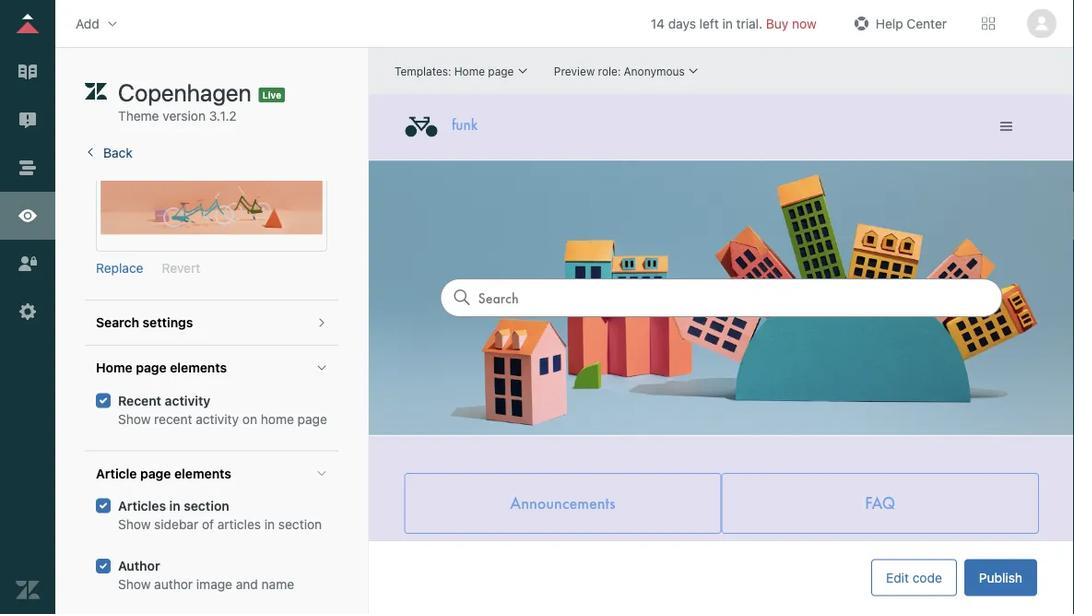 Task type: describe. For each thing, give the bounding box(es) containing it.
elements for home page elements
[[170, 361, 227, 376]]

image
[[196, 578, 233, 593]]

article page elements
[[96, 466, 232, 482]]

help
[[876, 16, 904, 31]]

articles in section show sidebar of articles in section
[[118, 499, 322, 533]]

and
[[236, 578, 258, 593]]

help center
[[876, 16, 948, 31]]

show inside author show author image and name
[[118, 578, 151, 593]]

left
[[700, 16, 720, 31]]

theme version 3.1.2
[[118, 108, 237, 124]]

publish button
[[965, 560, 1038, 597]]

1 vertical spatial activity
[[196, 412, 239, 427]]

article page elements button
[[85, 452, 339, 496]]

author show author image and name
[[118, 559, 294, 593]]

14
[[651, 16, 665, 31]]

articles
[[118, 499, 166, 514]]

name
[[262, 578, 294, 593]]

center
[[907, 16, 948, 31]]

Add button
[[70, 10, 125, 37]]

show inside recent activity show recent activity on home page
[[118, 412, 151, 427]]

article
[[96, 466, 137, 482]]

community_image image
[[101, 177, 323, 235]]

now
[[793, 16, 817, 31]]

publish
[[980, 570, 1023, 585]]

14 days left in trial. buy now
[[651, 16, 817, 31]]

manage articles image
[[16, 60, 40, 84]]

home page elements button
[[85, 346, 339, 391]]

zendesk image
[[16, 579, 40, 603]]

theme
[[118, 108, 159, 124]]

code
[[913, 570, 943, 585]]

settings image
[[16, 300, 40, 324]]

recent activity show recent activity on home page
[[118, 393, 327, 427]]

home
[[261, 412, 294, 427]]

add
[[76, 16, 99, 31]]

buy
[[767, 16, 789, 31]]

1 vertical spatial in
[[169, 499, 181, 514]]

1 horizontal spatial in
[[265, 517, 275, 533]]

home page elements
[[96, 361, 227, 376]]

trial.
[[737, 16, 763, 31]]

search settings
[[96, 316, 193, 331]]

search settings button
[[85, 301, 339, 346]]



Task type: locate. For each thing, give the bounding box(es) containing it.
1 vertical spatial page
[[298, 412, 327, 427]]

theme type image
[[85, 78, 107, 107]]

author
[[118, 559, 160, 574]]

2 show from the top
[[118, 517, 151, 533]]

show down articles
[[118, 517, 151, 533]]

activity up recent
[[165, 393, 211, 409]]

2 vertical spatial in
[[265, 517, 275, 533]]

edit code button
[[872, 560, 958, 597]]

in up sidebar
[[169, 499, 181, 514]]

revert
[[162, 261, 201, 276]]

replace button
[[96, 260, 144, 278]]

activity left on
[[196, 412, 239, 427]]

version
[[163, 108, 206, 124]]

home
[[96, 361, 133, 376]]

elements down search settings dropdown button
[[170, 361, 227, 376]]

0 vertical spatial in
[[723, 16, 733, 31]]

section
[[184, 499, 230, 514], [279, 517, 322, 533]]

on
[[243, 412, 257, 427]]

revert button
[[162, 260, 201, 278]]

0 vertical spatial section
[[184, 499, 230, 514]]

1 show from the top
[[118, 412, 151, 427]]

1 vertical spatial section
[[279, 517, 322, 533]]

elements up articles in section show sidebar of articles in section
[[174, 466, 232, 482]]

None button
[[1025, 9, 1060, 38]]

arrange content image
[[16, 156, 40, 180]]

show down author
[[118, 578, 151, 593]]

1 horizontal spatial section
[[279, 517, 322, 533]]

0 vertical spatial elements
[[170, 361, 227, 376]]

page inside recent activity show recent activity on home page
[[298, 412, 327, 427]]

page for home page elements
[[136, 361, 167, 376]]

in right 'left' in the top of the page
[[723, 16, 733, 31]]

search
[[96, 316, 139, 331]]

show
[[118, 412, 151, 427], [118, 517, 151, 533], [118, 578, 151, 593]]

articles
[[218, 517, 261, 533]]

zendesk products image
[[983, 17, 996, 30]]

page for article page elements
[[140, 466, 171, 482]]

3 show from the top
[[118, 578, 151, 593]]

1 vertical spatial show
[[118, 517, 151, 533]]

activity
[[165, 393, 211, 409], [196, 412, 239, 427]]

edit code
[[887, 570, 943, 585]]

of
[[202, 517, 214, 533]]

edit
[[887, 570, 910, 585]]

back
[[103, 145, 133, 161]]

customize design image
[[16, 204, 40, 228]]

in
[[723, 16, 733, 31], [169, 499, 181, 514], [265, 517, 275, 533]]

page right home
[[298, 412, 327, 427]]

2 horizontal spatial in
[[723, 16, 733, 31]]

0 horizontal spatial in
[[169, 499, 181, 514]]

recent
[[154, 412, 192, 427]]

page
[[136, 361, 167, 376], [298, 412, 327, 427], [140, 466, 171, 482]]

recent
[[118, 393, 162, 409]]

copenhagen
[[118, 78, 252, 106]]

days
[[669, 16, 697, 31]]

1 vertical spatial elements
[[174, 466, 232, 482]]

help center button
[[845, 10, 953, 37]]

0 vertical spatial show
[[118, 412, 151, 427]]

replace
[[96, 261, 144, 276]]

3.1.2
[[209, 108, 237, 124]]

back link
[[85, 145, 133, 161]]

page up articles
[[140, 466, 171, 482]]

moderate content image
[[16, 108, 40, 132]]

author
[[154, 578, 193, 593]]

section right 'articles'
[[279, 517, 322, 533]]

show inside articles in section show sidebar of articles in section
[[118, 517, 151, 533]]

user permissions image
[[16, 252, 40, 276]]

in right 'articles'
[[265, 517, 275, 533]]

0 vertical spatial page
[[136, 361, 167, 376]]

show down the recent
[[118, 412, 151, 427]]

page up the recent
[[136, 361, 167, 376]]

settings
[[143, 316, 193, 331]]

section up of
[[184, 499, 230, 514]]

elements
[[170, 361, 227, 376], [174, 466, 232, 482]]

2 vertical spatial show
[[118, 578, 151, 593]]

0 vertical spatial activity
[[165, 393, 211, 409]]

live
[[263, 89, 282, 100]]

sidebar
[[154, 517, 199, 533]]

2 vertical spatial page
[[140, 466, 171, 482]]

elements for article page elements
[[174, 466, 232, 482]]

0 horizontal spatial section
[[184, 499, 230, 514]]



Task type: vqa. For each thing, say whether or not it's contained in the screenshot.
the Arrange content ICON on the top of page
yes



